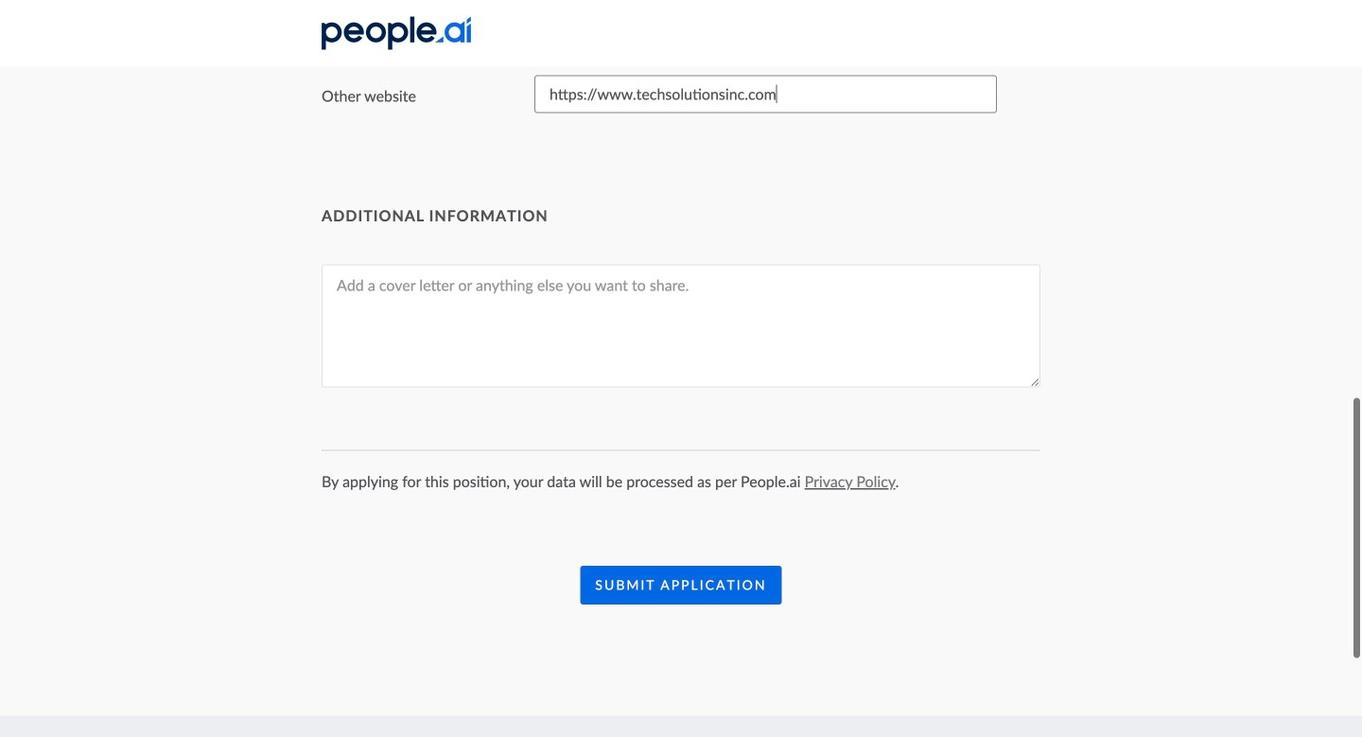 Task type: describe. For each thing, give the bounding box(es) containing it.
people.ai logo image
[[322, 17, 471, 50]]

Add a cover letter or anything else you want to share. text field
[[322, 264, 1041, 387]]



Task type: locate. For each thing, give the bounding box(es) containing it.
None text field
[[535, 75, 997, 113]]

None text field
[[535, 4, 997, 42]]



